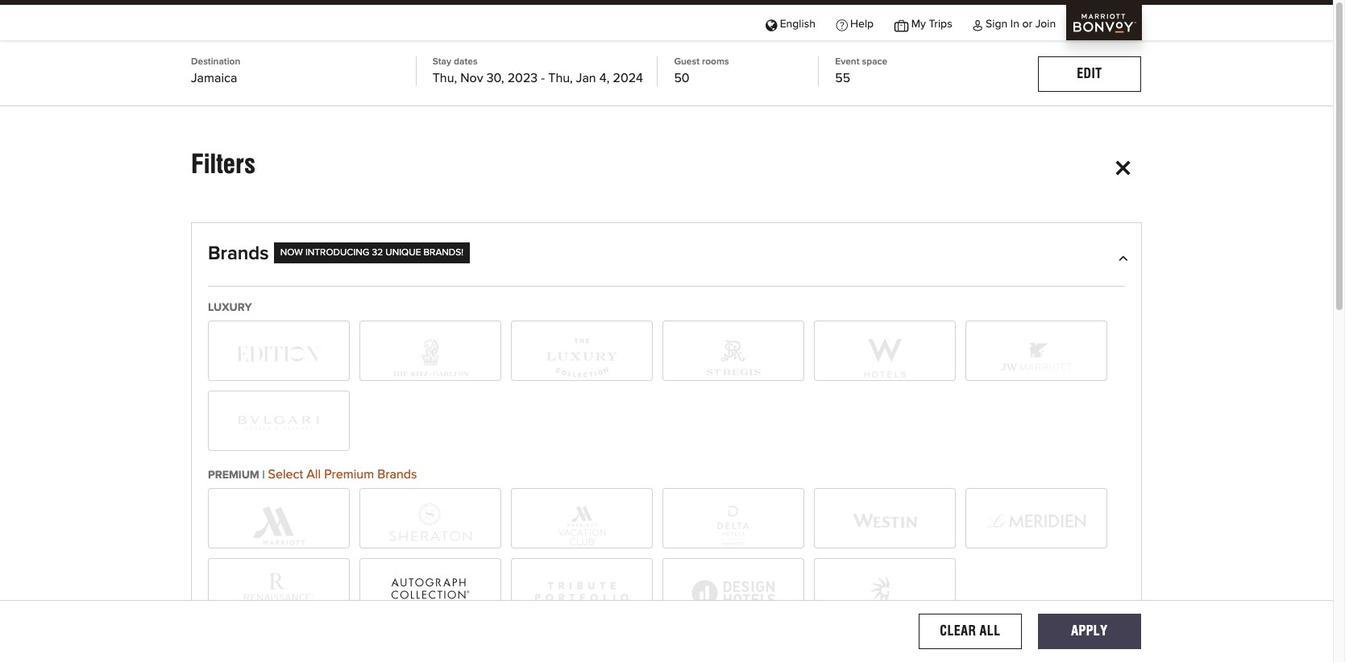 Task type: vqa. For each thing, say whether or not it's contained in the screenshot.
(416)
no



Task type: describe. For each thing, give the bounding box(es) containing it.
sign
[[986, 18, 1008, 30]]

premium
[[208, 470, 259, 481]]

autograph collection (5) link
[[360, 559, 502, 620]]

english
[[780, 18, 816, 30]]

guest rooms 50
[[674, 57, 729, 85]]

4,
[[600, 72, 610, 85]]

2024
[[613, 72, 643, 85]]

2 thu, from the left
[[548, 72, 573, 85]]

apply button
[[1038, 614, 1142, 650]]

introducing
[[306, 248, 370, 258]]

collection
[[425, 583, 482, 596]]

autograph
[[362, 583, 422, 596]]

luxury
[[208, 302, 252, 313]]

clear all button
[[919, 614, 1022, 650]]

help
[[851, 18, 874, 30]]

32
[[372, 248, 383, 258]]

-
[[541, 72, 545, 85]]

in
[[1011, 18, 1020, 30]]

arrow up image
[[1118, 251, 1126, 264]]

1 thu, from the left
[[433, 72, 457, 85]]

thu, nov 30, 2023 - thu, jan 4, 2024 link
[[433, 70, 657, 86]]

edit link
[[1038, 56, 1142, 92]]

dates
[[454, 57, 478, 67]]

stay
[[433, 57, 451, 67]]

nov
[[461, 72, 483, 85]]

jamaica
[[191, 72, 237, 85]]

2023
[[508, 72, 538, 85]]

edit
[[1077, 66, 1103, 81]]

my trips link
[[884, 5, 963, 42]]

filters
[[191, 148, 256, 180]]

clear all
[[940, 624, 1001, 639]]

destination
[[191, 57, 240, 67]]

brands now introducing 32 unique brands!
[[208, 244, 464, 264]]

premium | select all premium brands
[[208, 468, 417, 481]]

brands inside heading
[[208, 244, 269, 264]]

english link
[[756, 5, 826, 42]]

55 link
[[835, 70, 980, 86]]

premium
[[324, 468, 374, 481]]

autograph collection (5)
[[362, 583, 499, 596]]

brands heading
[[208, 243, 1126, 286]]

event
[[835, 57, 860, 67]]



Task type: locate. For each thing, give the bounding box(es) containing it.
select
[[268, 468, 303, 481]]

0 vertical spatial all
[[307, 468, 321, 481]]

50 link
[[674, 70, 819, 86]]

stay dates thu, nov 30, 2023 - thu, jan 4, 2024
[[433, 57, 643, 85]]

suitcase image
[[895, 18, 909, 30]]

space
[[862, 57, 888, 67]]

event space 55
[[835, 57, 888, 85]]

brands left now
[[208, 244, 269, 264]]

clear
[[940, 624, 977, 639]]

brands!
[[424, 248, 464, 258]]

all inside button
[[980, 624, 1001, 639]]

account image
[[973, 18, 983, 30]]

help link
[[826, 5, 884, 42]]

1 horizontal spatial all
[[980, 624, 1001, 639]]

globe image
[[766, 18, 777, 30]]

1 horizontal spatial thu,
[[548, 72, 573, 85]]

my
[[912, 18, 926, 30]]

help image
[[837, 18, 848, 30]]

or
[[1023, 18, 1033, 30]]

all right clear
[[980, 624, 1001, 639]]

50
[[674, 72, 690, 85]]

jamaica link
[[191, 70, 416, 86]]

0 horizontal spatial thu,
[[433, 72, 457, 85]]

1 vertical spatial brands
[[377, 468, 417, 481]]

0 horizontal spatial brands
[[208, 244, 269, 264]]

join
[[1036, 18, 1056, 30]]

brands
[[208, 244, 269, 264], [377, 468, 417, 481]]

thu, down 'stay'
[[433, 72, 457, 85]]

rooms
[[702, 57, 729, 67]]

all
[[307, 468, 321, 481], [980, 624, 1001, 639]]

thu,
[[433, 72, 457, 85], [548, 72, 573, 85]]

apply
[[1072, 624, 1108, 639]]

brands right premium
[[377, 468, 417, 481]]

30,
[[487, 72, 504, 85]]

|
[[262, 470, 265, 481]]

destination jamaica
[[191, 57, 240, 85]]

all right select
[[307, 468, 321, 481]]

thu, right -
[[548, 72, 573, 85]]

1 horizontal spatial brands
[[377, 468, 417, 481]]

0 horizontal spatial all
[[307, 468, 321, 481]]

now
[[280, 248, 303, 258]]

trips
[[929, 18, 953, 30]]

55
[[835, 72, 851, 85]]

unique
[[386, 248, 421, 258]]

select all premium brands link
[[268, 468, 417, 481]]

sign in or join link
[[963, 5, 1067, 42]]

jan
[[576, 72, 596, 85]]

0 vertical spatial brands
[[208, 244, 269, 264]]

sign in or join
[[986, 18, 1056, 30]]

1 vertical spatial all
[[980, 624, 1001, 639]]

guest
[[674, 57, 700, 67]]

my trips
[[912, 18, 953, 30]]

(5)
[[485, 583, 499, 596]]



